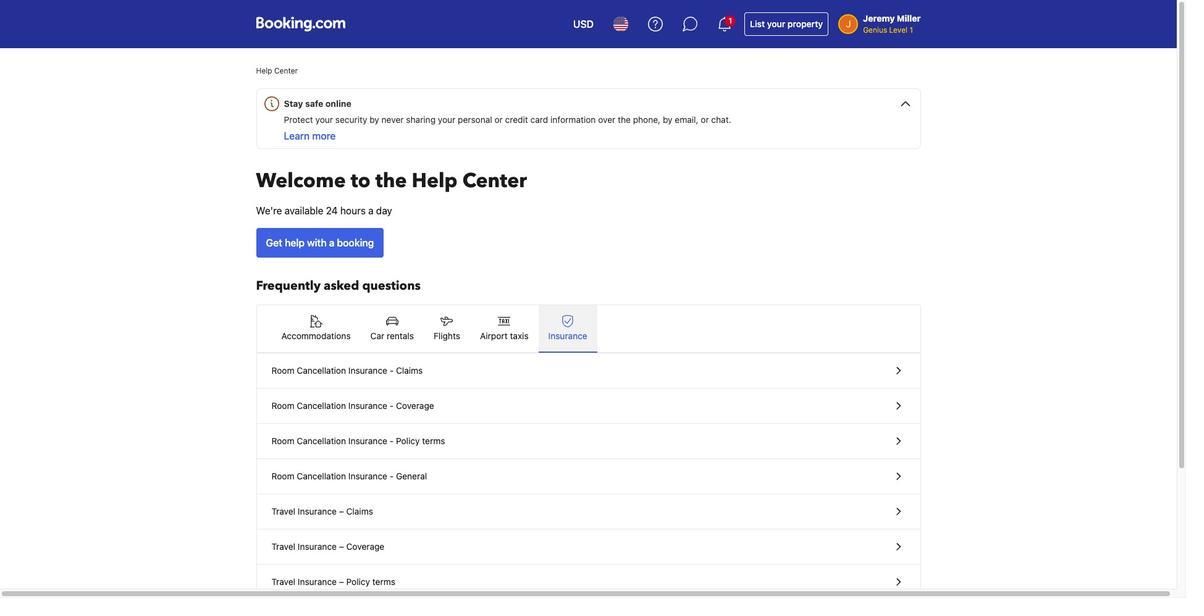 Task type: locate. For each thing, give the bounding box(es) containing it.
– for policy
[[339, 577, 344, 587]]

0 vertical spatial terms
[[422, 436, 445, 446]]

we're
[[256, 205, 282, 216]]

3 cancellation from the top
[[297, 436, 346, 446]]

coverage
[[396, 400, 434, 411], [346, 541, 385, 552]]

- left general
[[390, 471, 394, 481]]

travel insurance – policy terms
[[272, 577, 396, 587]]

tab list
[[257, 305, 921, 354]]

get help with a booking button
[[256, 228, 384, 258]]

policy
[[396, 436, 420, 446], [346, 577, 370, 587]]

3 - from the top
[[390, 436, 394, 446]]

0 horizontal spatial by
[[370, 114, 379, 125]]

2 – from the top
[[339, 541, 344, 552]]

1 cancellation from the top
[[297, 365, 346, 376]]

2 vertical spatial travel
[[272, 577, 295, 587]]

1 vertical spatial policy
[[346, 577, 370, 587]]

– down room cancellation insurance - general at the bottom
[[339, 506, 344, 517]]

room cancellation insurance - coverage
[[272, 400, 434, 411]]

1 inside jeremy miller genius level 1
[[910, 25, 913, 35]]

insurance button
[[539, 305, 597, 352]]

0 vertical spatial help
[[256, 66, 272, 75]]

– inside button
[[339, 577, 344, 587]]

2 horizontal spatial your
[[767, 19, 786, 29]]

get
[[266, 237, 282, 248]]

0 vertical spatial claims
[[396, 365, 423, 376]]

–
[[339, 506, 344, 517], [339, 541, 344, 552], [339, 577, 344, 587]]

the
[[618, 114, 631, 125], [376, 167, 407, 195]]

by
[[370, 114, 379, 125], [663, 114, 673, 125]]

2 or from the left
[[701, 114, 709, 125]]

travel
[[272, 506, 295, 517], [272, 541, 295, 552], [272, 577, 295, 587]]

list your property
[[750, 19, 823, 29]]

24
[[326, 205, 338, 216]]

1 horizontal spatial center
[[463, 167, 527, 195]]

protect your security by never sharing your personal or credit card information over the phone, by email, or chat. learn more
[[284, 114, 732, 142]]

1 vertical spatial claims
[[346, 506, 373, 517]]

with
[[307, 237, 327, 248]]

1 vertical spatial a
[[329, 237, 335, 248]]

insurance
[[549, 331, 588, 341], [348, 365, 388, 376], [348, 400, 388, 411], [348, 436, 388, 446], [348, 471, 388, 481], [298, 506, 337, 517], [298, 541, 337, 552], [298, 577, 337, 587]]

0 vertical spatial –
[[339, 506, 344, 517]]

chat.
[[712, 114, 732, 125]]

or left chat.
[[701, 114, 709, 125]]

0 horizontal spatial your
[[316, 114, 333, 125]]

- down room cancellation insurance - coverage
[[390, 436, 394, 446]]

1 horizontal spatial the
[[618, 114, 631, 125]]

4 - from the top
[[390, 471, 394, 481]]

0 horizontal spatial coverage
[[346, 541, 385, 552]]

travel for travel insurance – claims
[[272, 506, 295, 517]]

2 travel from the top
[[272, 541, 295, 552]]

travel down "travel insurance – claims"
[[272, 541, 295, 552]]

policy down the travel insurance – coverage
[[346, 577, 370, 587]]

cancellation for room cancellation insurance - claims
[[297, 365, 346, 376]]

1 horizontal spatial help
[[412, 167, 458, 195]]

0 horizontal spatial terms
[[373, 577, 396, 587]]

insurance up the travel insurance – coverage
[[298, 506, 337, 517]]

center up stay
[[274, 66, 298, 75]]

cancellation for room cancellation insurance - coverage
[[297, 400, 346, 411]]

get help with a booking
[[266, 237, 374, 248]]

room cancellation insurance - general button
[[257, 459, 921, 494]]

0 vertical spatial travel
[[272, 506, 295, 517]]

1 vertical spatial the
[[376, 167, 407, 195]]

we're available 24 hours a day
[[256, 205, 392, 216]]

sharing
[[406, 114, 436, 125]]

claims
[[396, 365, 423, 376], [346, 506, 373, 517]]

claims down room cancellation insurance - general at the bottom
[[346, 506, 373, 517]]

a inside button
[[329, 237, 335, 248]]

help
[[256, 66, 272, 75], [412, 167, 458, 195]]

your up 'more'
[[316, 114, 333, 125]]

1 horizontal spatial or
[[701, 114, 709, 125]]

travel down the travel insurance – coverage
[[272, 577, 295, 587]]

the up day
[[376, 167, 407, 195]]

– for claims
[[339, 506, 344, 517]]

3 room from the top
[[272, 436, 295, 446]]

booking
[[337, 237, 374, 248]]

1 vertical spatial terms
[[373, 577, 396, 587]]

3 travel from the top
[[272, 577, 295, 587]]

– for coverage
[[339, 541, 344, 552]]

1 down miller
[[910, 25, 913, 35]]

frequently asked questions
[[256, 277, 421, 294]]

- down car rentals
[[390, 365, 394, 376]]

airport taxis
[[480, 331, 529, 341]]

0 vertical spatial coverage
[[396, 400, 434, 411]]

0 vertical spatial center
[[274, 66, 298, 75]]

cancellation
[[297, 365, 346, 376], [297, 400, 346, 411], [297, 436, 346, 446], [297, 471, 346, 481]]

1 by from the left
[[370, 114, 379, 125]]

– up travel insurance – policy terms
[[339, 541, 344, 552]]

your
[[767, 19, 786, 29], [316, 114, 333, 125], [438, 114, 456, 125]]

claims down rentals on the bottom left of the page
[[396, 365, 423, 376]]

room
[[272, 365, 295, 376], [272, 400, 295, 411], [272, 436, 295, 446], [272, 471, 295, 481]]

more
[[312, 130, 336, 142]]

1 room from the top
[[272, 365, 295, 376]]

1 button
[[710, 9, 740, 39]]

insurance down the travel insurance – coverage
[[298, 577, 337, 587]]

1 horizontal spatial a
[[368, 205, 374, 216]]

help
[[285, 237, 305, 248]]

a left day
[[368, 205, 374, 216]]

0 horizontal spatial a
[[329, 237, 335, 248]]

0 horizontal spatial claims
[[346, 506, 373, 517]]

1
[[729, 16, 732, 25], [910, 25, 913, 35]]

credit
[[505, 114, 528, 125]]

1 horizontal spatial policy
[[396, 436, 420, 446]]

travel up the travel insurance – coverage
[[272, 506, 295, 517]]

0 horizontal spatial help
[[256, 66, 272, 75]]

airport taxis button
[[470, 305, 539, 352]]

your right sharing
[[438, 114, 456, 125]]

room for room cancellation insurance - coverage
[[272, 400, 295, 411]]

stay
[[284, 98, 303, 109]]

stay safe online
[[284, 98, 352, 109]]

2 vertical spatial –
[[339, 577, 344, 587]]

cancellation up "travel insurance – claims"
[[297, 471, 346, 481]]

asked
[[324, 277, 359, 294]]

1 inside button
[[729, 16, 732, 25]]

1 vertical spatial travel
[[272, 541, 295, 552]]

1 – from the top
[[339, 506, 344, 517]]

1 horizontal spatial coverage
[[396, 400, 434, 411]]

center
[[274, 66, 298, 75], [463, 167, 527, 195]]

travel for travel insurance – policy terms
[[272, 577, 295, 587]]

a right with
[[329, 237, 335, 248]]

1 - from the top
[[390, 365, 394, 376]]

welcome to the help center
[[256, 167, 527, 195]]

center down protect your security by never sharing your personal or credit card information over the phone, by email, or chat. learn more
[[463, 167, 527, 195]]

cancellation up room cancellation insurance - general at the bottom
[[297, 436, 346, 446]]

- for policy
[[390, 436, 394, 446]]

1 horizontal spatial by
[[663, 114, 673, 125]]

by left "email,"
[[663, 114, 673, 125]]

1 or from the left
[[495, 114, 503, 125]]

1 horizontal spatial 1
[[910, 25, 913, 35]]

0 vertical spatial the
[[618, 114, 631, 125]]

0 horizontal spatial 1
[[729, 16, 732, 25]]

online
[[326, 98, 352, 109]]

– down the travel insurance – coverage
[[339, 577, 344, 587]]

0 horizontal spatial the
[[376, 167, 407, 195]]

1 travel from the top
[[272, 506, 295, 517]]

your right list
[[767, 19, 786, 29]]

4 room from the top
[[272, 471, 295, 481]]

the right the over
[[618, 114, 631, 125]]

terms inside button
[[373, 577, 396, 587]]

-
[[390, 365, 394, 376], [390, 400, 394, 411], [390, 436, 394, 446], [390, 471, 394, 481]]

a
[[368, 205, 374, 216], [329, 237, 335, 248]]

terms
[[422, 436, 445, 446], [373, 577, 396, 587]]

never
[[382, 114, 404, 125]]

- up room cancellation insurance - policy terms
[[390, 400, 394, 411]]

or left credit on the left top of the page
[[495, 114, 503, 125]]

cancellation down accommodations
[[297, 365, 346, 376]]

2 room from the top
[[272, 400, 295, 411]]

cancellation down the room cancellation insurance - claims
[[297, 400, 346, 411]]

policy inside room cancellation insurance - policy terms button
[[396, 436, 420, 446]]

accommodations button
[[272, 305, 361, 352]]

car rentals button
[[361, 305, 424, 352]]

frequently
[[256, 277, 321, 294]]

1 vertical spatial –
[[339, 541, 344, 552]]

2 - from the top
[[390, 400, 394, 411]]

flights button
[[424, 305, 470, 352]]

booking.com online hotel reservations image
[[256, 17, 345, 32]]

1 horizontal spatial terms
[[422, 436, 445, 446]]

rentals
[[387, 331, 414, 341]]

to
[[351, 167, 371, 195]]

travel inside button
[[272, 577, 295, 587]]

4 cancellation from the top
[[297, 471, 346, 481]]

phone,
[[633, 114, 661, 125]]

taxis
[[510, 331, 529, 341]]

email,
[[675, 114, 699, 125]]

stay safe online button
[[262, 89, 921, 114]]

room cancellation insurance - general
[[272, 471, 427, 481]]

1 left list
[[729, 16, 732, 25]]

0 horizontal spatial policy
[[346, 577, 370, 587]]

by left never
[[370, 114, 379, 125]]

jeremy miller genius level 1
[[863, 13, 921, 35]]

0 vertical spatial policy
[[396, 436, 420, 446]]

0 horizontal spatial or
[[495, 114, 503, 125]]

policy up general
[[396, 436, 420, 446]]

available
[[285, 205, 324, 216]]

3 – from the top
[[339, 577, 344, 587]]

2 cancellation from the top
[[297, 400, 346, 411]]

or
[[495, 114, 503, 125], [701, 114, 709, 125]]



Task type: describe. For each thing, give the bounding box(es) containing it.
card
[[531, 114, 548, 125]]

welcome
[[256, 167, 346, 195]]

1 horizontal spatial your
[[438, 114, 456, 125]]

room cancellation insurance - policy terms button
[[257, 424, 921, 459]]

genius
[[863, 25, 888, 35]]

protect
[[284, 114, 313, 125]]

room cancellation insurance - coverage button
[[257, 389, 921, 424]]

the inside protect your security by never sharing your personal or credit card information over the phone, by email, or chat. learn more
[[618, 114, 631, 125]]

travel insurance – claims
[[272, 506, 373, 517]]

- for claims
[[390, 365, 394, 376]]

terms inside button
[[422, 436, 445, 446]]

- for coverage
[[390, 400, 394, 411]]

insurance down "travel insurance – claims"
[[298, 541, 337, 552]]

travel insurance – coverage button
[[257, 530, 921, 565]]

travel insurance – policy terms button
[[257, 565, 921, 598]]

room cancellation insurance - claims button
[[257, 354, 921, 389]]

list your property link
[[745, 12, 829, 36]]

your for list your property
[[767, 19, 786, 29]]

insurance down car
[[348, 365, 388, 376]]

insurance up room cancellation insurance - claims button
[[549, 331, 588, 341]]

0 horizontal spatial center
[[274, 66, 298, 75]]

usd button
[[566, 9, 601, 39]]

1 vertical spatial help
[[412, 167, 458, 195]]

room cancellation insurance - claims
[[272, 365, 423, 376]]

cancellation for room cancellation insurance - policy terms
[[297, 436, 346, 446]]

questions
[[362, 277, 421, 294]]

flights
[[434, 331, 460, 341]]

security
[[335, 114, 367, 125]]

level
[[890, 25, 908, 35]]

1 vertical spatial center
[[463, 167, 527, 195]]

car
[[371, 331, 385, 341]]

property
[[788, 19, 823, 29]]

insurance down room cancellation insurance - coverage
[[348, 436, 388, 446]]

room cancellation insurance - policy terms
[[272, 436, 445, 446]]

car rentals
[[371, 331, 414, 341]]

your for protect your security by never sharing your personal or credit card information over the phone, by email, or chat. learn more
[[316, 114, 333, 125]]

learn more link
[[284, 130, 336, 142]]

2 by from the left
[[663, 114, 673, 125]]

learn
[[284, 130, 310, 142]]

travel alert element
[[256, 88, 921, 149]]

personal
[[458, 114, 492, 125]]

insurance inside button
[[298, 577, 337, 587]]

tab list containing accommodations
[[257, 305, 921, 354]]

usd
[[574, 19, 594, 30]]

miller
[[897, 13, 921, 23]]

policy inside travel insurance – policy terms button
[[346, 577, 370, 587]]

insurance up room cancellation insurance - policy terms
[[348, 400, 388, 411]]

information
[[551, 114, 596, 125]]

airport
[[480, 331, 508, 341]]

day
[[376, 205, 392, 216]]

help center
[[256, 66, 298, 75]]

1 vertical spatial coverage
[[346, 541, 385, 552]]

hours
[[340, 205, 366, 216]]

over
[[598, 114, 616, 125]]

insurance down room cancellation insurance - policy terms
[[348, 471, 388, 481]]

- for general
[[390, 471, 394, 481]]

room for room cancellation insurance - general
[[272, 471, 295, 481]]

accommodations
[[282, 331, 351, 341]]

cancellation for room cancellation insurance - general
[[297, 471, 346, 481]]

0 vertical spatial a
[[368, 205, 374, 216]]

jeremy
[[863, 13, 895, 23]]

travel for travel insurance – coverage
[[272, 541, 295, 552]]

room for room cancellation insurance - policy terms
[[272, 436, 295, 446]]

travel insurance – coverage
[[272, 541, 385, 552]]

room for room cancellation insurance - claims
[[272, 365, 295, 376]]

safe
[[305, 98, 324, 109]]

general
[[396, 471, 427, 481]]

1 horizontal spatial claims
[[396, 365, 423, 376]]

travel insurance – claims button
[[257, 494, 921, 530]]

list
[[750, 19, 765, 29]]



Task type: vqa. For each thing, say whether or not it's contained in the screenshot.
Travel associated with Travel Insurance – Coverage
yes



